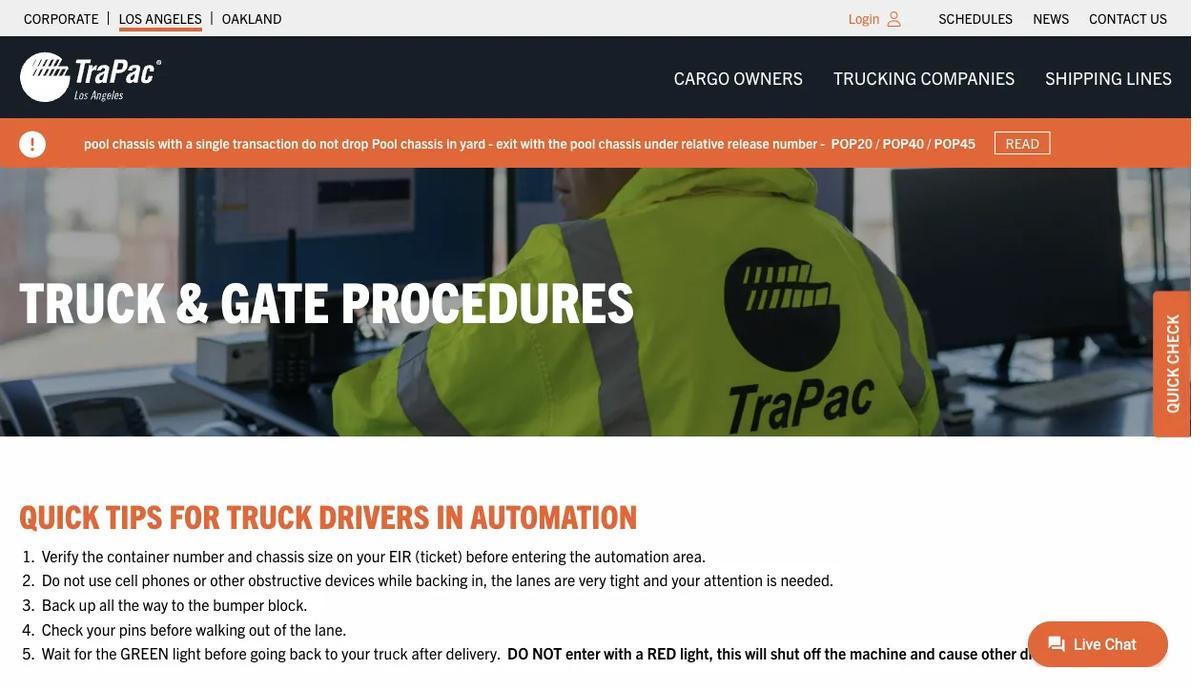Task type: describe. For each thing, give the bounding box(es) containing it.
banner containing cargo owners
[[0, 36, 1191, 168]]

pins
[[119, 619, 146, 638]]

pop40
[[883, 134, 924, 151]]

us
[[1150, 10, 1168, 27]]

solid image
[[19, 131, 46, 158]]

0 horizontal spatial and
[[228, 546, 253, 565]]

backing
[[416, 571, 468, 590]]

quick check
[[1163, 315, 1182, 414]]

los angeles link
[[119, 5, 202, 31]]

use
[[88, 571, 112, 590]]

truck
[[374, 644, 408, 663]]

1 vertical spatial before
[[150, 619, 192, 638]]

shut
[[771, 644, 800, 663]]

chassis down los angeles image
[[112, 134, 155, 151]]

automation
[[595, 546, 670, 565]]

los angeles image
[[19, 51, 162, 104]]

green
[[120, 644, 169, 663]]

the right "off"
[[825, 644, 846, 663]]

shipping lines
[[1046, 66, 1172, 88]]

exit
[[496, 134, 518, 151]]

owners
[[734, 66, 803, 88]]

0 vertical spatial to
[[172, 595, 185, 614]]

the up very
[[570, 546, 591, 565]]

off
[[803, 644, 821, 663]]

companies
[[921, 66, 1015, 88]]

your down area.
[[672, 571, 700, 590]]

lines
[[1127, 66, 1172, 88]]

verify
[[42, 546, 79, 565]]

schedules link
[[939, 5, 1013, 31]]

truck & gate procedures
[[19, 265, 635, 334]]

chassis right pool
[[401, 134, 443, 151]]

pool
[[372, 134, 397, 151]]

cargo owners
[[674, 66, 803, 88]]

cell
[[115, 571, 138, 590]]

contact us
[[1090, 10, 1168, 27]]

drop
[[342, 134, 369, 151]]

pop20
[[831, 134, 873, 151]]

angeles
[[145, 10, 202, 27]]

2 pool from the left
[[570, 134, 596, 151]]

the right 'exit'
[[548, 134, 567, 151]]

block.
[[268, 595, 308, 614]]

tips
[[106, 494, 163, 535]]

tight
[[610, 571, 640, 590]]

1 vertical spatial and
[[643, 571, 668, 590]]

on
[[337, 546, 353, 565]]

1 horizontal spatial other
[[982, 644, 1017, 663]]

eir
[[389, 546, 412, 565]]

the down or
[[188, 595, 209, 614]]

0 vertical spatial other
[[210, 571, 245, 590]]

(ticket)
[[415, 546, 463, 565]]

cause
[[939, 644, 978, 663]]

delivery.
[[446, 644, 501, 663]]

corporate
[[24, 10, 99, 27]]

automation
[[471, 494, 638, 535]]

trucking companies
[[834, 66, 1015, 88]]

out
[[249, 619, 270, 638]]

2 vertical spatial before
[[204, 644, 247, 663]]

verify the container number and chassis size on your eir (ticket) before entering the automation area. do not use cell phones or other obstructive devices while backing in, the lanes are very tight and your attention is needed. back up all the way to the bumper block. check your pins before walking out of the lane. wait for the green light before going back to your truck after delivery. do not enter with a red light, this will shut off the machine and cause other drivers longer delays.
[[38, 546, 1161, 663]]

login
[[849, 10, 880, 27]]

menu bar inside banner
[[659, 58, 1188, 97]]

quick tips for truck drivers in automation main content
[[0, 494, 1191, 691]]

news link
[[1033, 5, 1070, 31]]

under
[[644, 134, 678, 151]]

shipping lines link
[[1030, 58, 1188, 97]]

procedures
[[341, 265, 635, 334]]

read link
[[995, 131, 1051, 155]]

this
[[717, 644, 742, 663]]

the left green
[[96, 644, 117, 663]]

0 vertical spatial for
[[169, 494, 220, 535]]

not
[[532, 644, 562, 663]]

2 horizontal spatial and
[[910, 644, 935, 663]]

wait
[[42, 644, 71, 663]]

obstructive
[[248, 571, 322, 590]]

trucking companies link
[[818, 58, 1030, 97]]

are
[[554, 571, 575, 590]]

do
[[508, 644, 529, 663]]

your down lane.
[[342, 644, 370, 663]]

walking
[[196, 619, 245, 638]]

enter
[[566, 644, 601, 663]]

do
[[302, 134, 316, 151]]

menu bar containing schedules
[[929, 5, 1178, 31]]

&
[[176, 265, 209, 334]]

los angeles
[[119, 10, 202, 27]]

quick tips for truck drivers in automation
[[19, 494, 638, 535]]

with inside verify the container number and chassis size on your eir (ticket) before entering the automation area. do not use cell phones or other obstructive devices while backing in, the lanes are very tight and your attention is needed. back up all the way to the bumper block. check your pins before walking out of the lane. wait for the green light before going back to your truck after delivery. do not enter with a red light, this will shut off the machine and cause other drivers longer delays.
[[604, 644, 632, 663]]

contact us link
[[1090, 5, 1168, 31]]

schedules
[[939, 10, 1013, 27]]

your right on
[[357, 546, 385, 565]]

yard
[[460, 134, 486, 151]]



Task type: vqa. For each thing, say whether or not it's contained in the screenshot.
with to the left
yes



Task type: locate. For each thing, give the bounding box(es) containing it.
the
[[548, 134, 567, 151], [82, 546, 103, 565], [570, 546, 591, 565], [118, 595, 139, 614], [188, 595, 209, 614], [290, 619, 311, 638], [96, 644, 117, 663], [825, 644, 846, 663]]

number
[[773, 134, 818, 151], [173, 546, 224, 565]]

relative
[[681, 134, 725, 151]]

shipping
[[1046, 66, 1123, 88]]

in left "yard" in the top left of the page
[[446, 134, 457, 151]]

1 horizontal spatial pool
[[570, 134, 596, 151]]

for
[[169, 494, 220, 535], [74, 644, 92, 663]]

number up or
[[173, 546, 224, 565]]

1 horizontal spatial for
[[169, 494, 220, 535]]

2 vertical spatial and
[[910, 644, 935, 663]]

drivers
[[319, 494, 430, 535]]

chassis left under
[[599, 134, 641, 151]]

1 horizontal spatial with
[[521, 134, 545, 151]]

1 horizontal spatial check
[[1163, 315, 1182, 365]]

menu bar down the 'light' image
[[659, 58, 1188, 97]]

quick for quick check
[[1163, 368, 1182, 414]]

phones
[[142, 571, 190, 590]]

0 vertical spatial before
[[466, 546, 508, 565]]

cargo
[[674, 66, 730, 88]]

for right tips at bottom
[[169, 494, 220, 535]]

lane.
[[315, 619, 347, 638]]

back
[[289, 644, 322, 663]]

your
[[357, 546, 385, 565], [672, 571, 700, 590], [87, 619, 115, 638], [342, 644, 370, 663]]

with right enter
[[604, 644, 632, 663]]

1 horizontal spatial number
[[773, 134, 818, 151]]

quick
[[1163, 368, 1182, 414], [19, 494, 99, 535]]

up
[[79, 595, 96, 614]]

number inside verify the container number and chassis size on your eir (ticket) before entering the automation area. do not use cell phones or other obstructive devices while backing in, the lanes are very tight and your attention is needed. back up all the way to the bumper block. check your pins before walking out of the lane. wait for the green light before going back to your truck after delivery. do not enter with a red light, this will shut off the machine and cause other drivers longer delays.
[[173, 546, 224, 565]]

2 - from the left
[[821, 134, 825, 151]]

0 horizontal spatial with
[[158, 134, 183, 151]]

los
[[119, 10, 142, 27]]

going
[[250, 644, 286, 663]]

quick check link
[[1153, 291, 1191, 438]]

0 vertical spatial in
[[446, 134, 457, 151]]

attention
[[704, 571, 763, 590]]

for right wait
[[74, 644, 92, 663]]

or
[[193, 571, 207, 590]]

0 horizontal spatial quick
[[19, 494, 99, 535]]

with right 'exit'
[[521, 134, 545, 151]]

1 vertical spatial quick
[[19, 494, 99, 535]]

1 horizontal spatial quick
[[1163, 368, 1182, 414]]

1 - from the left
[[489, 134, 493, 151]]

devices
[[325, 571, 375, 590]]

pool right "solid" image
[[84, 134, 109, 151]]

menu bar
[[929, 5, 1178, 31], [659, 58, 1188, 97]]

a left single at the top
[[186, 134, 193, 151]]

lanes
[[516, 571, 551, 590]]

1 horizontal spatial -
[[821, 134, 825, 151]]

in
[[446, 134, 457, 151], [436, 494, 464, 535]]

for inside verify the container number and chassis size on your eir (ticket) before entering the automation area. do not use cell phones or other obstructive devices while backing in, the lanes are very tight and your attention is needed. back up all the way to the bumper block. check your pins before walking out of the lane. wait for the green light before going back to your truck after delivery. do not enter with a red light, this will shut off the machine and cause other drivers longer delays.
[[74, 644, 92, 663]]

a
[[186, 134, 193, 151], [636, 644, 644, 663]]

1 horizontal spatial and
[[643, 571, 668, 590]]

other right cause
[[982, 644, 1017, 663]]

1 vertical spatial other
[[982, 644, 1017, 663]]

0 horizontal spatial before
[[150, 619, 192, 638]]

with left single at the top
[[158, 134, 183, 151]]

0 horizontal spatial number
[[173, 546, 224, 565]]

1 horizontal spatial to
[[325, 644, 338, 663]]

chassis
[[112, 134, 155, 151], [401, 134, 443, 151], [599, 134, 641, 151], [256, 546, 304, 565]]

way
[[143, 595, 168, 614]]

0 horizontal spatial truck
[[19, 265, 165, 334]]

oakland link
[[222, 5, 282, 31]]

quick for quick tips for truck drivers in automation
[[19, 494, 99, 535]]

of
[[274, 619, 286, 638]]

size
[[308, 546, 333, 565]]

needed.
[[781, 571, 834, 590]]

1 vertical spatial number
[[173, 546, 224, 565]]

news
[[1033, 10, 1070, 27]]

oakland
[[222, 10, 282, 27]]

2 / from the left
[[927, 134, 931, 151]]

1 vertical spatial a
[[636, 644, 644, 663]]

check inside verify the container number and chassis size on your eir (ticket) before entering the automation area. do not use cell phones or other obstructive devices while backing in, the lanes are very tight and your attention is needed. back up all the way to the bumper block. check your pins before walking out of the lane. wait for the green light before going back to your truck after delivery. do not enter with a red light, this will shut off the machine and cause other drivers longer delays.
[[42, 619, 83, 638]]

0 horizontal spatial not
[[64, 571, 85, 590]]

1 horizontal spatial not
[[319, 134, 339, 151]]

to right way
[[172, 595, 185, 614]]

not inside banner
[[319, 134, 339, 151]]

trucking
[[834, 66, 917, 88]]

menu bar up shipping
[[929, 5, 1178, 31]]

your down all
[[87, 619, 115, 638]]

0 horizontal spatial to
[[172, 595, 185, 614]]

1 vertical spatial not
[[64, 571, 85, 590]]

pop45
[[934, 134, 976, 151]]

a inside verify the container number and chassis size on your eir (ticket) before entering the automation area. do not use cell phones or other obstructive devices while backing in, the lanes are very tight and your attention is needed. back up all the way to the bumper block. check your pins before walking out of the lane. wait for the green light before going back to your truck after delivery. do not enter with a red light, this will shut off the machine and cause other drivers longer delays.
[[636, 644, 644, 663]]

before up light
[[150, 619, 192, 638]]

- left 'exit'
[[489, 134, 493, 151]]

single
[[196, 134, 230, 151]]

and left cause
[[910, 644, 935, 663]]

the up use
[[82, 546, 103, 565]]

0 vertical spatial number
[[773, 134, 818, 151]]

0 vertical spatial a
[[186, 134, 193, 151]]

0 vertical spatial check
[[1163, 315, 1182, 365]]

banner
[[0, 36, 1191, 168]]

1 horizontal spatial a
[[636, 644, 644, 663]]

0 horizontal spatial /
[[876, 134, 880, 151]]

gate
[[220, 265, 330, 334]]

after
[[411, 644, 442, 663]]

is
[[767, 571, 777, 590]]

chassis inside verify the container number and chassis size on your eir (ticket) before entering the automation area. do not use cell phones or other obstructive devices while backing in, the lanes are very tight and your attention is needed. back up all the way to the bumper block. check your pins before walking out of the lane. wait for the green light before going back to your truck after delivery. do not enter with a red light, this will shut off the machine and cause other drivers longer delays.
[[256, 546, 304, 565]]

will
[[745, 644, 767, 663]]

1 pool from the left
[[84, 134, 109, 151]]

before down walking
[[204, 644, 247, 663]]

1 vertical spatial for
[[74, 644, 92, 663]]

0 vertical spatial not
[[319, 134, 339, 151]]

read
[[1006, 135, 1040, 152]]

drivers longer
[[1020, 644, 1111, 663]]

0 horizontal spatial pool
[[84, 134, 109, 151]]

1 vertical spatial check
[[42, 619, 83, 638]]

and right tight
[[643, 571, 668, 590]]

in inside main content
[[436, 494, 464, 535]]

2 horizontal spatial with
[[604, 644, 632, 663]]

before up the in, the
[[466, 546, 508, 565]]

machine
[[850, 644, 907, 663]]

0 horizontal spatial a
[[186, 134, 193, 151]]

1 horizontal spatial /
[[927, 134, 931, 151]]

login link
[[849, 10, 880, 27]]

in up (ticket)
[[436, 494, 464, 535]]

number right release
[[773, 134, 818, 151]]

1 vertical spatial truck
[[227, 494, 312, 535]]

/ right pop20
[[876, 134, 880, 151]]

0 vertical spatial and
[[228, 546, 253, 565]]

delays.
[[1114, 644, 1161, 663]]

truck inside main content
[[227, 494, 312, 535]]

corporate link
[[24, 5, 99, 31]]

1 horizontal spatial truck
[[227, 494, 312, 535]]

and up bumper
[[228, 546, 253, 565]]

a left red
[[636, 644, 644, 663]]

- left pop20
[[821, 134, 825, 151]]

the right the of
[[290, 619, 311, 638]]

in, the
[[471, 571, 513, 590]]

2 horizontal spatial before
[[466, 546, 508, 565]]

pool right 'exit'
[[570, 134, 596, 151]]

0 vertical spatial truck
[[19, 265, 165, 334]]

do
[[42, 571, 60, 590]]

menu bar containing cargo owners
[[659, 58, 1188, 97]]

/
[[876, 134, 880, 151], [927, 134, 931, 151]]

the right all
[[118, 595, 139, 614]]

not
[[319, 134, 339, 151], [64, 571, 85, 590]]

entering
[[512, 546, 566, 565]]

1 horizontal spatial before
[[204, 644, 247, 663]]

light image
[[888, 11, 901, 27]]

contact
[[1090, 10, 1147, 27]]

1 / from the left
[[876, 134, 880, 151]]

to down lane.
[[325, 644, 338, 663]]

transaction
[[233, 134, 299, 151]]

0 horizontal spatial -
[[489, 134, 493, 151]]

0 vertical spatial menu bar
[[929, 5, 1178, 31]]

not inside verify the container number and chassis size on your eir (ticket) before entering the automation area. do not use cell phones or other obstructive devices while backing in, the lanes are very tight and your attention is needed. back up all the way to the bumper block. check your pins before walking out of the lane. wait for the green light before going back to your truck after delivery. do not enter with a red light, this will shut off the machine and cause other drivers longer delays.
[[64, 571, 85, 590]]

cargo owners link
[[659, 58, 818, 97]]

check
[[1163, 315, 1182, 365], [42, 619, 83, 638]]

while
[[378, 571, 412, 590]]

0 horizontal spatial check
[[42, 619, 83, 638]]

pool chassis with a single transaction  do not drop pool chassis in yard -  exit with the pool chassis under relative release number -  pop20 / pop40 / pop45
[[84, 134, 976, 151]]

truck
[[19, 265, 165, 334], [227, 494, 312, 535]]

1 vertical spatial to
[[325, 644, 338, 663]]

1 vertical spatial menu bar
[[659, 58, 1188, 97]]

1 vertical spatial in
[[436, 494, 464, 535]]

with
[[158, 134, 183, 151], [521, 134, 545, 151], [604, 644, 632, 663]]

red
[[647, 644, 677, 663]]

before
[[466, 546, 508, 565], [150, 619, 192, 638], [204, 644, 247, 663]]

other up bumper
[[210, 571, 245, 590]]

0 vertical spatial quick
[[1163, 368, 1182, 414]]

bumper
[[213, 595, 264, 614]]

light,
[[680, 644, 714, 663]]

0 horizontal spatial for
[[74, 644, 92, 663]]

/ left pop45
[[927, 134, 931, 151]]

quick inside main content
[[19, 494, 99, 535]]

chassis up "obstructive"
[[256, 546, 304, 565]]

0 horizontal spatial other
[[210, 571, 245, 590]]

area.
[[673, 546, 706, 565]]

all
[[99, 595, 114, 614]]



